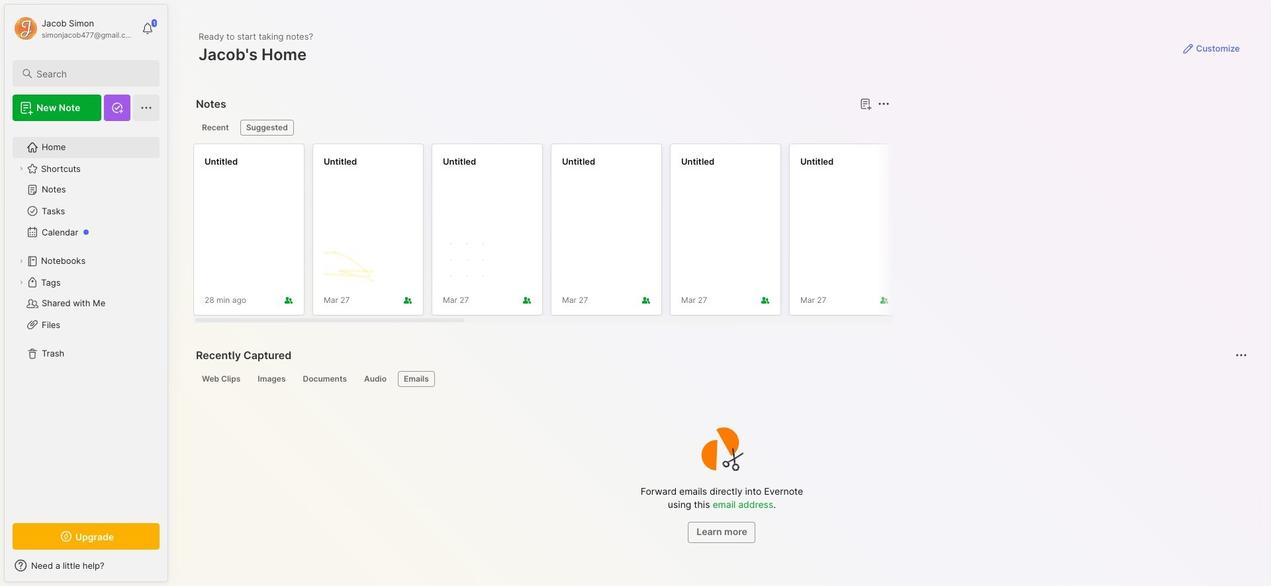 Task type: vqa. For each thing, say whether or not it's contained in the screenshot.
group inside 'TREE'
no



Task type: describe. For each thing, give the bounding box(es) containing it.
none search field inside main element
[[36, 66, 148, 81]]

expand tags image
[[17, 279, 25, 287]]

more actions image
[[1234, 348, 1250, 364]]

1 tab list from the top
[[196, 120, 888, 136]]

expand notebooks image
[[17, 258, 25, 266]]

click to collapse image
[[167, 562, 177, 578]]



Task type: locate. For each thing, give the bounding box(es) containing it.
Search text field
[[36, 68, 148, 80]]

None search field
[[36, 66, 148, 81]]

2 tab list from the top
[[196, 371, 1246, 387]]

tree inside main element
[[5, 129, 168, 512]]

more actions image
[[876, 96, 892, 112]]

0 vertical spatial tab list
[[196, 120, 888, 136]]

1 vertical spatial tab list
[[196, 371, 1246, 387]]

row group
[[193, 144, 1271, 324]]

0 horizontal spatial thumbnail image
[[324, 236, 374, 286]]

1 thumbnail image from the left
[[324, 236, 374, 286]]

0 horizontal spatial more actions field
[[875, 95, 893, 113]]

main element
[[0, 0, 172, 587]]

thumbnail image
[[324, 236, 374, 286], [443, 236, 493, 286]]

0 vertical spatial more actions field
[[875, 95, 893, 113]]

tree
[[5, 129, 168, 512]]

1 horizontal spatial thumbnail image
[[443, 236, 493, 286]]

1 vertical spatial more actions field
[[1232, 346, 1251, 365]]

tab list
[[196, 120, 888, 136], [196, 371, 1246, 387]]

2 thumbnail image from the left
[[443, 236, 493, 286]]

More actions field
[[875, 95, 893, 113], [1232, 346, 1251, 365]]

tab
[[196, 120, 235, 136], [240, 120, 294, 136], [196, 371, 247, 387], [252, 371, 292, 387], [297, 371, 353, 387], [358, 371, 393, 387], [398, 371, 435, 387]]

Account field
[[13, 15, 135, 42]]

WHAT'S NEW field
[[5, 556, 168, 577]]

1 horizontal spatial more actions field
[[1232, 346, 1251, 365]]



